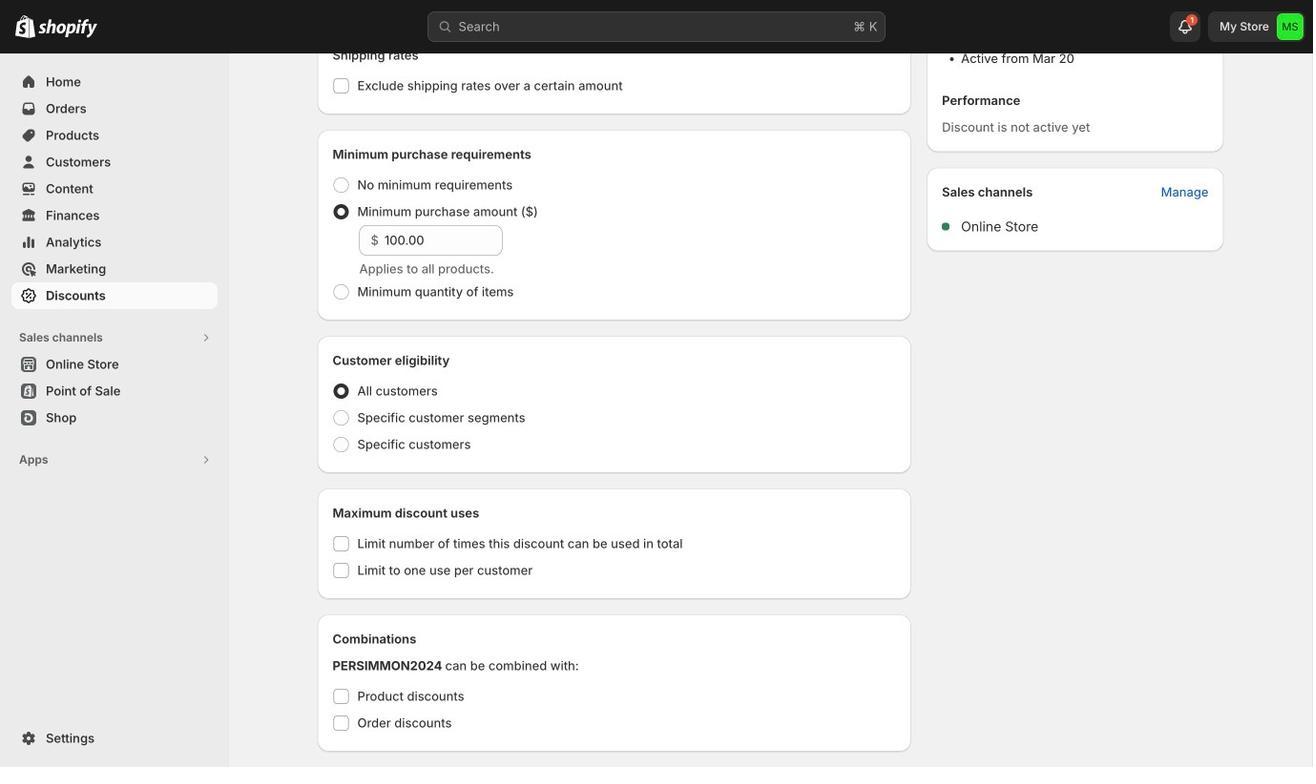 Task type: describe. For each thing, give the bounding box(es) containing it.
shopify image
[[38, 19, 97, 38]]



Task type: vqa. For each thing, say whether or not it's contained in the screenshot.
Search countries text box
no



Task type: locate. For each thing, give the bounding box(es) containing it.
my store image
[[1277, 13, 1304, 40]]

shopify image
[[15, 15, 35, 38]]

0.00 text field
[[385, 225, 503, 256]]



